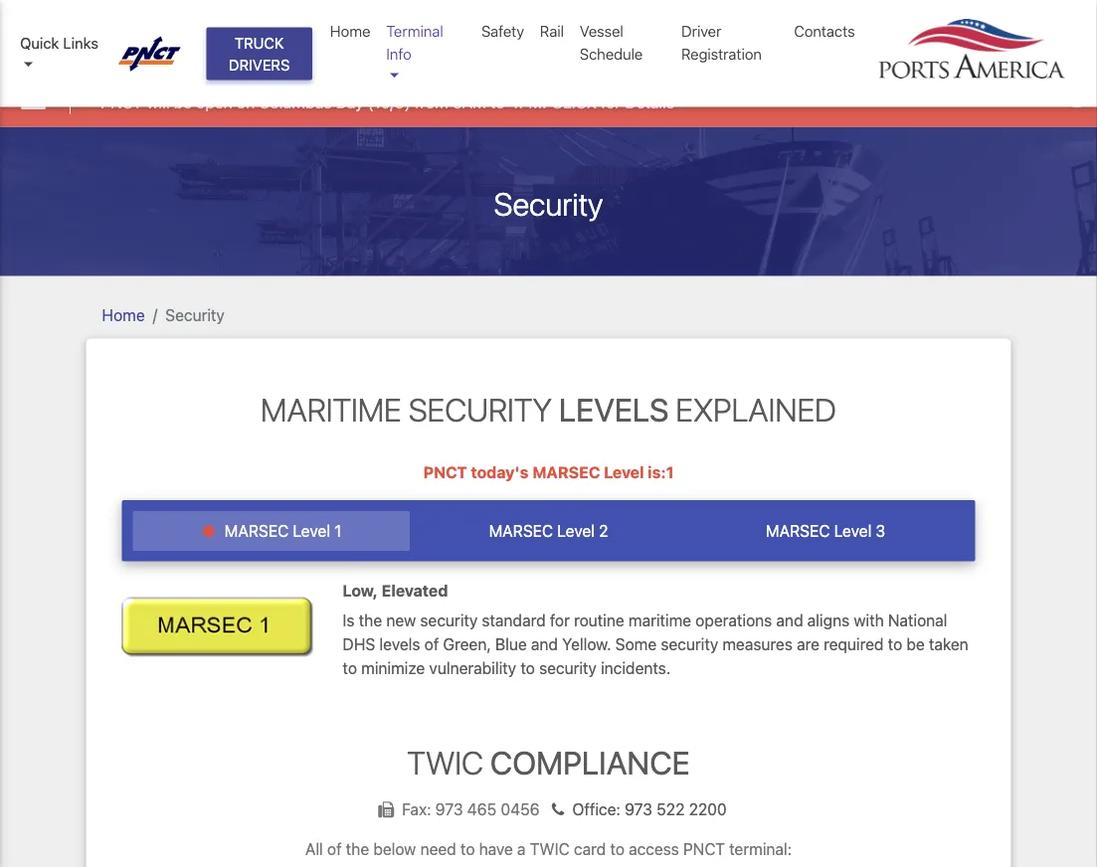 Task type: vqa. For each thing, say whether or not it's contained in the screenshot.
MARSEC Level 1
yes



Task type: describe. For each thing, give the bounding box(es) containing it.
green,
[[443, 635, 491, 654]]

be inside "is the new security standard for routine maritime operations and aligns with national dhs levels of green, blue and yellow. some security measures are required to be taken to minimize vulnerability to security incidents."
[[907, 635, 925, 654]]

the inside "is the new security standard for routine maritime operations and aligns with national dhs levels of green, blue and yellow. some security measures are required to be taken to minimize vulnerability to security incidents."
[[359, 611, 382, 630]]

quick
[[20, 34, 59, 51]]

terminal info link
[[378, 12, 474, 95]]

details*
[[625, 93, 682, 112]]

973 for fax:
[[436, 801, 463, 819]]

truck drivers link
[[206, 27, 312, 80]]

maritime
[[629, 611, 692, 630]]

(10/9)
[[368, 93, 411, 112]]

2
[[599, 522, 608, 541]]

level left is:1
[[604, 463, 644, 482]]

levels inside "is the new security standard for routine maritime operations and aligns with national dhs levels of green, blue and yellow. some security measures are required to be taken to minimize vulnerability to security incidents."
[[380, 635, 420, 654]]

today's
[[471, 463, 529, 482]]

be inside alert
[[174, 93, 192, 112]]

some
[[616, 635, 657, 654]]

0456
[[501, 801, 540, 819]]

are
[[797, 635, 820, 654]]

4pm.*click
[[509, 93, 597, 112]]

office: 973 522 2200 link
[[544, 801, 727, 819]]

dhs
[[343, 635, 375, 654]]

1 horizontal spatial security
[[539, 659, 597, 678]]

explained
[[676, 391, 837, 428]]

to left have
[[461, 840, 475, 859]]

minimize
[[361, 659, 425, 678]]

fax:
[[402, 801, 431, 819]]

1 horizontal spatial home
[[330, 22, 371, 40]]

marsec for marsec level 3
[[766, 522, 830, 541]]

compliance
[[490, 744, 690, 782]]

pnct will be open on columbus day (10/9) from 6am to 4pm.*click for details* alert
[[0, 73, 1098, 127]]

to down blue
[[521, 659, 535, 678]]

truck drivers
[[229, 34, 290, 73]]

safety
[[482, 22, 524, 40]]

all
[[305, 840, 323, 859]]

2 vertical spatial security
[[409, 391, 552, 428]]

rail
[[540, 22, 564, 40]]

national
[[888, 611, 948, 630]]

registration
[[682, 45, 762, 62]]

0 horizontal spatial and
[[531, 635, 558, 654]]

level for marsec level 3
[[834, 522, 872, 541]]

operations
[[696, 611, 773, 630]]

vulnerability
[[429, 659, 517, 678]]

to inside alert
[[491, 93, 505, 112]]

with
[[854, 611, 884, 630]]

vessel
[[580, 22, 624, 40]]

a
[[517, 840, 526, 859]]

marsec level 2
[[489, 522, 608, 541]]

quick links
[[20, 34, 98, 51]]

522
[[657, 801, 685, 819]]

vessel schedule link
[[572, 12, 674, 73]]

below
[[374, 840, 416, 859]]

elevated
[[382, 582, 448, 600]]

terminal
[[386, 22, 444, 40]]

need
[[420, 840, 456, 859]]

yellow.
[[562, 635, 612, 654]]

required
[[824, 635, 884, 654]]

for inside "is the new security standard for routine maritime operations and aligns with national dhs levels of green, blue and yellow. some security measures are required to be taken to minimize vulnerability to security incidents."
[[550, 611, 570, 630]]

1 vertical spatial home link
[[102, 306, 145, 324]]

marsec level 2 link
[[410, 512, 687, 551]]

links
[[63, 34, 98, 51]]

twic compliance
[[407, 744, 690, 782]]

to down dhs
[[343, 659, 357, 678]]

marsec for marsec level 1
[[225, 522, 289, 541]]

pnct for pnct will be open on columbus day (10/9) from 6am to 4pm.*click for details*
[[101, 93, 142, 112]]

tab list containing marsec level 1
[[122, 501, 976, 562]]

marsec for marsec level 2
[[489, 522, 553, 541]]

driver registration
[[682, 22, 762, 62]]

maritime security levels explained
[[261, 391, 837, 428]]

marsec level 3
[[766, 522, 886, 541]]

contacts
[[794, 22, 855, 40]]

quick links link
[[20, 31, 99, 76]]

973 for office:
[[625, 801, 653, 819]]

pnct for pnct today's marsec level is:1
[[423, 463, 467, 482]]

contacts link
[[786, 12, 863, 50]]

2 vertical spatial pnct
[[684, 840, 725, 859]]

new
[[386, 611, 416, 630]]

columbus
[[259, 93, 332, 112]]

will
[[147, 93, 170, 112]]

465
[[467, 801, 497, 819]]

phone image
[[544, 803, 573, 818]]

safety link
[[474, 12, 532, 50]]



Task type: locate. For each thing, give the bounding box(es) containing it.
973 right fax:
[[436, 801, 463, 819]]

0 vertical spatial twic
[[407, 744, 483, 782]]

0 vertical spatial home link
[[322, 12, 378, 50]]

1 vertical spatial the
[[346, 840, 369, 859]]

of inside "is the new security standard for routine maritime operations and aligns with national dhs levels of green, blue and yellow. some security measures are required to be taken to minimize vulnerability to security incidents."
[[425, 635, 439, 654]]

home link
[[322, 12, 378, 50], [102, 306, 145, 324]]

1 horizontal spatial pnct
[[423, 463, 467, 482]]

1 vertical spatial be
[[907, 635, 925, 654]]

tab list
[[122, 501, 976, 562]]

card
[[574, 840, 606, 859]]

on
[[237, 93, 255, 112]]

to
[[491, 93, 505, 112], [888, 635, 903, 654], [343, 659, 357, 678], [521, 659, 535, 678], [461, 840, 475, 859], [610, 840, 625, 859]]

level inside marsec level 3 link
[[834, 522, 872, 541]]

twic
[[407, 744, 483, 782], [530, 840, 570, 859]]

pnct today's marsec level is:1
[[423, 463, 674, 482]]

marsec
[[533, 463, 600, 482], [225, 522, 289, 541], [489, 522, 553, 541], [766, 522, 830, 541]]

open
[[196, 93, 233, 112]]

and
[[777, 611, 804, 630], [531, 635, 558, 654]]

level for marsec level 1
[[293, 522, 330, 541]]

0 vertical spatial pnct
[[101, 93, 142, 112]]

level
[[604, 463, 644, 482], [293, 522, 330, 541], [558, 522, 595, 541], [834, 522, 872, 541]]

pnct left "today's"
[[423, 463, 467, 482]]

security
[[420, 611, 478, 630], [661, 635, 719, 654], [539, 659, 597, 678]]

3
[[876, 522, 886, 541]]

level inside the marsec level 2 link
[[558, 522, 595, 541]]

terminal info
[[386, 22, 444, 62]]

truck
[[235, 34, 284, 51]]

levels up is:1
[[559, 391, 669, 428]]

is the new security standard for routine maritime operations and aligns with national dhs levels of green, blue and yellow. some security measures are required to be taken to minimize vulnerability to security incidents.
[[343, 611, 969, 678]]

security down yellow.
[[539, 659, 597, 678]]

level left 3
[[834, 522, 872, 541]]

driver
[[682, 22, 722, 40]]

fax: 973 465 0456
[[402, 801, 544, 819]]

of right 'all'
[[327, 840, 342, 859]]

pnct will be open on columbus day (10/9) from 6am to 4pm.*click for details*
[[101, 93, 682, 112]]

2 973 from the left
[[625, 801, 653, 819]]

0 horizontal spatial twic
[[407, 744, 483, 782]]

marsec level 1
[[220, 522, 342, 541]]

to right 6am
[[491, 93, 505, 112]]

2 vertical spatial security
[[539, 659, 597, 678]]

marsec down "today's"
[[489, 522, 553, 541]]

blue
[[496, 635, 527, 654]]

1 horizontal spatial be
[[907, 635, 925, 654]]

0 vertical spatial the
[[359, 611, 382, 630]]

0 vertical spatial be
[[174, 93, 192, 112]]

pnct down 2200
[[684, 840, 725, 859]]

1 vertical spatial for
[[550, 611, 570, 630]]

0 horizontal spatial home link
[[102, 306, 145, 324]]

1 horizontal spatial for
[[601, 93, 621, 112]]

1 horizontal spatial levels
[[559, 391, 669, 428]]

of left "green,"
[[425, 635, 439, 654]]

for inside alert
[[601, 93, 621, 112]]

1 vertical spatial twic
[[530, 840, 570, 859]]

1 vertical spatial levels
[[380, 635, 420, 654]]

office: 973 522 2200
[[573, 801, 727, 819]]

level left the 1
[[293, 522, 330, 541]]

0 vertical spatial of
[[425, 635, 439, 654]]

maritime
[[261, 391, 402, 428]]

1 vertical spatial of
[[327, 840, 342, 859]]

0 horizontal spatial of
[[327, 840, 342, 859]]

1 973 from the left
[[436, 801, 463, 819]]

all of the below need to have a twic card to access pnct terminal:
[[305, 840, 792, 859]]

1 horizontal spatial twic
[[530, 840, 570, 859]]

2 horizontal spatial security
[[661, 635, 719, 654]]

0 horizontal spatial for
[[550, 611, 570, 630]]

1 vertical spatial pnct
[[423, 463, 467, 482]]

the
[[359, 611, 382, 630], [346, 840, 369, 859]]

have
[[479, 840, 513, 859]]

security up "green,"
[[420, 611, 478, 630]]

1 vertical spatial home
[[102, 306, 145, 324]]

0 horizontal spatial pnct
[[101, 93, 142, 112]]

routine
[[574, 611, 625, 630]]

for left details* at the right of the page
[[601, 93, 621, 112]]

to down national
[[888, 635, 903, 654]]

level for marsec level 2
[[558, 522, 595, 541]]

incidents.
[[601, 659, 671, 678]]

for up yellow.
[[550, 611, 570, 630]]

the right is
[[359, 611, 382, 630]]

be right will
[[174, 93, 192, 112]]

marsec up the marsec level 2 link
[[533, 463, 600, 482]]

schedule
[[580, 45, 643, 62]]

pnct will be open on columbus day (10/9) from 6am to 4pm.*click for details* link
[[101, 90, 682, 114]]

twic up fax: 973 465 0456
[[407, 744, 483, 782]]

1 vertical spatial security
[[165, 306, 225, 324]]

marsec level 1 link
[[133, 512, 410, 551]]

driver registration link
[[674, 12, 786, 73]]

security down maritime
[[661, 635, 719, 654]]

and right blue
[[531, 635, 558, 654]]

be
[[174, 93, 192, 112], [907, 635, 925, 654]]

marsec left 3
[[766, 522, 830, 541]]

measures
[[723, 635, 793, 654]]

pnct inside pnct will be open on columbus day (10/9) from 6am to 4pm.*click for details* link
[[101, 93, 142, 112]]

1
[[335, 522, 342, 541]]

office:
[[573, 801, 621, 819]]

0 vertical spatial security
[[494, 185, 603, 222]]

to right card
[[610, 840, 625, 859]]

levels
[[559, 391, 669, 428], [380, 635, 420, 654]]

pnct left will
[[101, 93, 142, 112]]

1 horizontal spatial of
[[425, 635, 439, 654]]

terminal:
[[729, 840, 792, 859]]

and up are
[[777, 611, 804, 630]]

marsec level 3 link
[[687, 512, 965, 551]]

6am
[[453, 93, 486, 112]]

standard
[[482, 611, 546, 630]]

vessel schedule
[[580, 22, 643, 62]]

0 horizontal spatial home
[[102, 306, 145, 324]]

level left 2
[[558, 522, 595, 541]]

the left below
[[346, 840, 369, 859]]

0 vertical spatial for
[[601, 93, 621, 112]]

1 horizontal spatial and
[[777, 611, 804, 630]]

rail link
[[532, 12, 572, 50]]

2 horizontal spatial pnct
[[684, 840, 725, 859]]

for
[[601, 93, 621, 112], [550, 611, 570, 630]]

be down national
[[907, 635, 925, 654]]

0 horizontal spatial security
[[420, 611, 478, 630]]

1 horizontal spatial 973
[[625, 801, 653, 819]]

is
[[343, 611, 355, 630]]

0 horizontal spatial be
[[174, 93, 192, 112]]

marsec left the 1
[[225, 522, 289, 541]]

home
[[330, 22, 371, 40], [102, 306, 145, 324]]

0 vertical spatial and
[[777, 611, 804, 630]]

of
[[425, 635, 439, 654], [327, 840, 342, 859]]

from
[[415, 93, 448, 112]]

aligns
[[808, 611, 850, 630]]

info
[[386, 45, 412, 62]]

security
[[494, 185, 603, 222], [165, 306, 225, 324], [409, 391, 552, 428]]

1 vertical spatial security
[[661, 635, 719, 654]]

973 left 522
[[625, 801, 653, 819]]

day
[[336, 93, 364, 112]]

0 horizontal spatial levels
[[380, 635, 420, 654]]

1 vertical spatial and
[[531, 635, 558, 654]]

access
[[629, 840, 679, 859]]

twic right a
[[530, 840, 570, 859]]

0 vertical spatial home
[[330, 22, 371, 40]]

0 vertical spatial levels
[[559, 391, 669, 428]]

0 horizontal spatial 973
[[436, 801, 463, 819]]

0 vertical spatial security
[[420, 611, 478, 630]]

973
[[436, 801, 463, 819], [625, 801, 653, 819]]

close image
[[1068, 88, 1088, 108]]

level inside marsec level 1 link
[[293, 522, 330, 541]]

taken
[[929, 635, 969, 654]]

low, elevated
[[343, 582, 448, 600]]

drivers
[[229, 56, 290, 73]]

levels down "new"
[[380, 635, 420, 654]]

is:1
[[648, 463, 674, 482]]

2200
[[689, 801, 727, 819]]

1 horizontal spatial home link
[[322, 12, 378, 50]]

low,
[[343, 582, 378, 600]]



